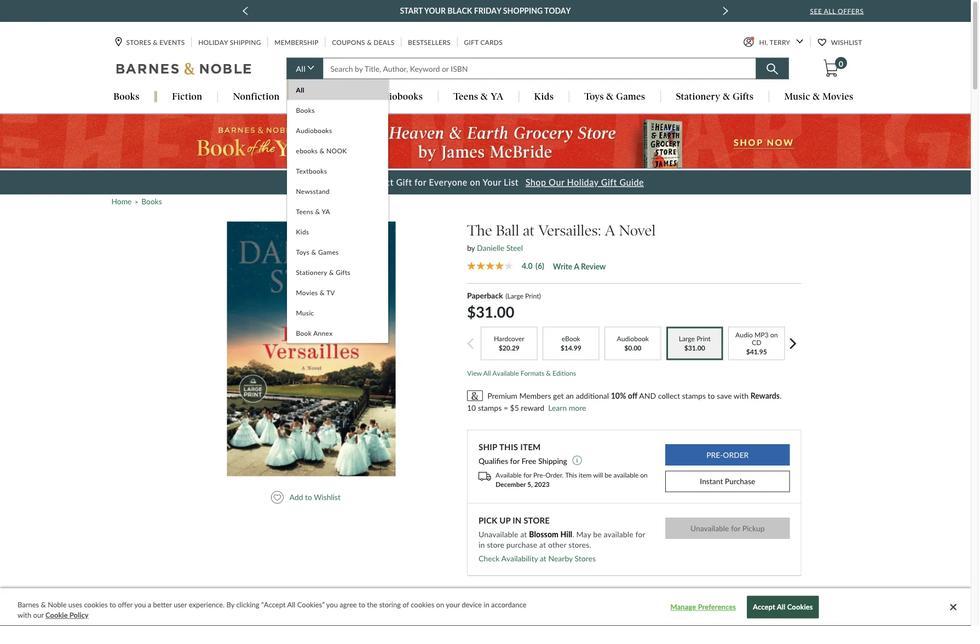 Task type: describe. For each thing, give the bounding box(es) containing it.
wishlist inside add to wishlist link
[[314, 493, 341, 502]]

stationery & gifts button
[[661, 91, 769, 103]]

your
[[446, 600, 460, 609]]

search image
[[767, 63, 778, 75]]

$0.00
[[625, 344, 642, 352]]

audiobooks for audiobooks button in the left of the page
[[372, 91, 423, 102]]

nonfiction
[[233, 91, 280, 102]]

music & movies
[[785, 91, 854, 102]]

start
[[400, 6, 423, 15]]

bestsellers link
[[407, 37, 452, 47]]

reward
[[521, 403, 544, 412]]

other
[[548, 540, 567, 549]]

shipping inside ship this item qualifies for free shipping
[[538, 456, 567, 465]]

& for ebooks & nook link
[[320, 147, 325, 155]]

availability
[[501, 554, 538, 563]]

10
[[467, 403, 476, 412]]

& inside $31.00 main content
[[546, 369, 551, 377]]

2023
[[534, 480, 550, 488]]

games for toys & games button
[[616, 91, 645, 102]]

$20.29
[[499, 344, 520, 352]]

& for the coupons & deals link
[[367, 38, 372, 46]]

on inside available for pre-order. this item will be available on december 5, 2023
[[640, 471, 648, 479]]

bestsellers
[[408, 38, 451, 46]]

gifts for 'stationery & gifts' link
[[336, 268, 351, 276]]

4.0
[[522, 261, 533, 271]]

toys & games for toys & games link
[[296, 248, 339, 256]]

0 horizontal spatial gift
[[396, 177, 412, 188]]

accept all cookies
[[753, 603, 813, 611]]

coupons & deals
[[332, 38, 395, 46]]

& for toys & games link
[[311, 248, 316, 256]]

available inside . may be available for in store purchase at other stores.
[[604, 530, 634, 539]]

list box inside $31.00 main content
[[175, 216, 452, 482]]

toys & games link
[[287, 242, 389, 262]]

down arrow image
[[796, 39, 804, 44]]

kids for kids link
[[296, 228, 309, 236]]

wishlist inside wishlist link
[[831, 38, 862, 46]]

paperback
[[467, 291, 503, 300]]

kids for kids button
[[534, 91, 554, 102]]

get
[[553, 391, 564, 400]]

steel
[[506, 243, 523, 252]]

coupons & deals link
[[331, 37, 396, 47]]

at up purchase at bottom right
[[520, 530, 527, 539]]

& inside barnes & noble uses cookies to offer you a better user experience. by clicking "accept all cookies" you agree to the storing of cookies on your device in accordance with our
[[41, 600, 46, 609]]

movies & tv
[[296, 289, 335, 297]]

write
[[553, 262, 573, 271]]

0 horizontal spatial shipping
[[230, 38, 261, 46]]

more
[[569, 403, 586, 412]]

books button
[[98, 91, 155, 103]]

stationery & gifts link
[[287, 262, 389, 282]]

. inside 'premium members get an additional 10% off and collect stamps to save with rewards . 10 stamps = $5 reward learn more'
[[780, 391, 782, 400]]

qualifies
[[479, 456, 508, 465]]

& for the music & movies button
[[813, 91, 820, 102]]

& for teens & ya button
[[481, 91, 488, 102]]

music & movies button
[[769, 91, 869, 103]]

teens & ya for teens & ya button
[[454, 91, 504, 102]]

audiobook
[[617, 335, 649, 343]]

by
[[467, 243, 475, 252]]

review
[[581, 262, 606, 271]]

hi, terry
[[759, 38, 790, 46]]

manage preferences button
[[669, 596, 738, 618]]

home link
[[111, 197, 132, 206]]

the inside $31.00 main content
[[348, 177, 361, 188]]

all inside $31.00 main content
[[483, 369, 491, 377]]

$31.00
[[467, 302, 515, 321]]

0 vertical spatial all link
[[287, 58, 323, 79]]

preferences
[[698, 603, 736, 611]]

cookie
[[45, 611, 68, 619]]

music for music & movies
[[785, 91, 811, 102]]

stores & events link
[[115, 37, 186, 47]]

ball
[[496, 221, 519, 239]]

textbooks
[[296, 167, 327, 175]]

the inside barnes & noble uses cookies to offer you a better user experience. by clicking "accept all cookies" you agree to the storing of cookies on your device in accordance with our
[[367, 600, 377, 609]]

ya for teens & ya link at the left of the page
[[322, 208, 330, 216]]

for for everyone
[[415, 177, 427, 188]]

the
[[467, 221, 492, 239]]

find the perfect gift for everyone on your list shop our holiday gift guide
[[327, 177, 644, 188]]

stationery & gifts for 'stationery & gifts' link
[[296, 268, 351, 276]]

$14.99
[[561, 344, 582, 352]]

danielle steel link
[[477, 243, 523, 252]]

4.0 (6)
[[522, 261, 544, 271]]

ebooks & nook
[[296, 147, 347, 155]]

blossom
[[529, 530, 559, 539]]

stationery for stationery & gifts button
[[676, 91, 721, 102]]

fiction button
[[157, 91, 218, 103]]

& for teens & ya link at the left of the page
[[315, 208, 320, 216]]

mp3
[[755, 331, 769, 339]]

noble
[[48, 600, 67, 609]]

nearby stores
[[549, 554, 596, 563]]

stores & events
[[126, 38, 185, 46]]

all left ebooks
[[296, 86, 304, 94]]

to left offer
[[110, 600, 116, 609]]

save
[[717, 391, 732, 400]]

cards
[[481, 38, 503, 46]]

gift cards
[[464, 38, 503, 46]]

stores.
[[569, 540, 591, 549]]

accordance
[[491, 600, 527, 609]]

stationery & gifts for stationery & gifts button
[[676, 91, 754, 102]]

december
[[496, 480, 526, 488]]

offer
[[118, 600, 133, 609]]

nook
[[326, 147, 347, 155]]

book annex
[[296, 329, 333, 337]]

up
[[500, 515, 511, 525]]

membership link
[[273, 37, 320, 47]]

experience.
[[189, 600, 225, 609]]

this
[[499, 442, 518, 452]]

a inside $31.00 main content
[[574, 262, 579, 271]]

2 horizontal spatial gift
[[601, 177, 617, 188]]

. may be available for in store purchase at other stores.
[[479, 530, 645, 549]]

events
[[160, 38, 185, 46]]

check availability at nearby stores link
[[479, 554, 596, 563]]

teens for teens & ya link at the left of the page
[[296, 208, 313, 216]]

pick
[[479, 515, 498, 525]]

the ball at versailles: a novel by danielle steel
[[467, 221, 656, 252]]

hi,
[[759, 38, 768, 46]]

books for books link corresponding to bottommost all link
[[296, 106, 315, 114]]

with inside 'premium members get an additional 10% off and collect stamps to save with rewards . 10 stamps = $5 reward learn more'
[[734, 391, 749, 400]]

music for music
[[296, 309, 314, 317]]

item
[[520, 442, 541, 452]]

kids button
[[519, 91, 569, 103]]

audio
[[736, 331, 753, 339]]

logo image
[[116, 62, 252, 77]]

accept all cookies button
[[747, 596, 819, 619]]

for for in
[[636, 530, 645, 539]]

stationery for 'stationery & gifts' link
[[296, 268, 327, 276]]

0 horizontal spatial stamps
[[478, 403, 502, 412]]

gift cards link
[[463, 37, 504, 47]]

& for toys & games button
[[606, 91, 614, 102]]

all right see
[[824, 7, 836, 15]]



Task type: vqa. For each thing, say whether or not it's contained in the screenshot.
Books
yes



Task type: locate. For each thing, give the bounding box(es) containing it.
& inside teens & ya button
[[481, 91, 488, 102]]

2 you from the left
[[326, 600, 338, 609]]

ya for teens & ya button
[[491, 91, 504, 102]]

books
[[114, 91, 140, 102], [296, 106, 315, 114], [141, 197, 162, 206]]

books for books button
[[114, 91, 140, 102]]

1 vertical spatial toys
[[296, 248, 310, 256]]

1 horizontal spatial with
[[734, 391, 749, 400]]

0 vertical spatial books link
[[287, 100, 389, 120]]

audio mp3 on cd $41.95
[[736, 331, 778, 356]]

available for pre-order. this item will be available on december 5, 2023
[[496, 471, 648, 488]]

0 vertical spatial available
[[493, 369, 519, 377]]

unavailable
[[479, 530, 518, 539]]

=
[[504, 403, 508, 412]]

books link for bottommost all link
[[287, 100, 389, 120]]

ship
[[479, 442, 497, 452]]

1 horizontal spatial teens & ya
[[454, 91, 504, 102]]

formats
[[521, 369, 545, 377]]

available inside available for pre-order. this item will be available on december 5, 2023
[[614, 471, 639, 479]]

in
[[513, 515, 522, 525]]

0 horizontal spatial books
[[114, 91, 140, 102]]

editions
[[553, 369, 576, 377]]

ship this item qualifies for free shipping
[[479, 442, 569, 465]]

games
[[616, 91, 645, 102], [318, 248, 339, 256]]

for inside available for pre-order. this item will be available on december 5, 2023
[[524, 471, 532, 479]]

barnes & noble book of the year! the heaven & earth grocery store. shop now image
[[0, 114, 971, 168]]

in left store
[[479, 540, 485, 549]]

0 vertical spatial books
[[114, 91, 140, 102]]

home
[[111, 197, 132, 206]]

fiction
[[172, 91, 202, 102]]

0 vertical spatial stationery
[[676, 91, 721, 102]]

be inside available for pre-order. this item will be available on december 5, 2023
[[605, 471, 612, 479]]

teens & ya inside button
[[454, 91, 504, 102]]

1 horizontal spatial stamps
[[682, 391, 706, 400]]

0 vertical spatial gifts
[[733, 91, 754, 102]]

1 vertical spatial the
[[367, 600, 377, 609]]

with inside barnes & noble uses cookies to offer you a better user experience. by clicking "accept all cookies" you agree to the storing of cookies on your device in accordance with our
[[18, 611, 31, 619]]

gifts for stationery & gifts button
[[733, 91, 754, 102]]

to right agree
[[359, 600, 365, 609]]

at inside the ball at versailles: a novel by danielle steel
[[523, 221, 535, 239]]

learn more link
[[548, 401, 586, 414]]

order.
[[546, 471, 564, 479]]

all inside button
[[777, 603, 786, 611]]

paperback (large print) $31.00
[[467, 291, 541, 321]]

all down membership
[[296, 64, 306, 73]]

all right view
[[483, 369, 491, 377]]

wishlist right add
[[314, 493, 341, 502]]

1 horizontal spatial games
[[616, 91, 645, 102]]

teens up the barnes & noble book of the year! the heaven & earth grocery store. shop now image
[[454, 91, 478, 102]]

check
[[479, 554, 500, 563]]

0 horizontal spatial toys & games
[[296, 248, 339, 256]]

your
[[424, 6, 446, 15], [483, 177, 501, 188]]

wishlist up 0
[[831, 38, 862, 46]]

deals
[[374, 38, 395, 46]]

0 horizontal spatial kids
[[296, 228, 309, 236]]

& inside toys & games button
[[606, 91, 614, 102]]

device
[[462, 600, 482, 609]]

1 horizontal spatial gift
[[464, 38, 479, 46]]

books link for home link
[[141, 197, 162, 206]]

the ball at versailles: a novel image
[[227, 222, 396, 476]]

0 horizontal spatial audiobooks
[[296, 127, 332, 134]]

& inside movies & tv link
[[320, 289, 325, 297]]

& inside teens & ya link
[[315, 208, 320, 216]]

0 horizontal spatial movies
[[296, 289, 318, 297]]

audiobooks link
[[287, 120, 389, 140]]

0 horizontal spatial wishlist
[[314, 493, 341, 502]]

book annex link
[[287, 323, 389, 343]]

0 vertical spatial with
[[734, 391, 749, 400]]

& for stationery & gifts button
[[723, 91, 731, 102]]

ya inside teens & ya link
[[322, 208, 330, 216]]

1 vertical spatial books
[[296, 106, 315, 114]]

hi, terry button
[[744, 37, 804, 47]]

1 vertical spatial shipping
[[538, 456, 567, 465]]

0 vertical spatial holiday
[[198, 38, 228, 46]]

Search by Title, Author, Keyword or ISBN text field
[[323, 58, 757, 79]]

free
[[522, 456, 536, 465]]

toys & games inside button
[[585, 91, 645, 102]]

available up december
[[496, 471, 522, 479]]

1 horizontal spatial kids
[[534, 91, 554, 102]]

& inside the music & movies button
[[813, 91, 820, 102]]

for inside ship this item qualifies for free shipping
[[510, 456, 520, 465]]

1 horizontal spatial your
[[483, 177, 501, 188]]

be right may
[[593, 530, 602, 539]]

1 horizontal spatial shipping
[[538, 456, 567, 465]]

gift right perfect
[[396, 177, 412, 188]]

next slide / item image
[[723, 7, 729, 15]]

1 vertical spatial holiday
[[567, 177, 599, 188]]

ya up the barnes & noble book of the year! the heaven & earth grocery store. shop now image
[[491, 91, 504, 102]]

movies inside the music & movies button
[[823, 91, 854, 102]]

books inside button
[[114, 91, 140, 102]]

be right 'will'
[[605, 471, 612, 479]]

& inside toys & games link
[[311, 248, 316, 256]]

shipping down the previous slide / item icon
[[230, 38, 261, 46]]

0 vertical spatial a
[[574, 262, 579, 271]]

on inside the audio mp3 on cd $41.95
[[770, 331, 778, 339]]

kids down search by title, author, keyword or isbn text field
[[534, 91, 554, 102]]

textbooks link
[[287, 161, 389, 181]]

all right "accept
[[287, 600, 295, 609]]

cookie policy
[[45, 611, 89, 619]]

a left better
[[148, 600, 151, 609]]

write a review button
[[553, 262, 606, 271]]

the left storing
[[367, 600, 377, 609]]

ebooks & nook link
[[287, 140, 389, 161]]

available right may
[[604, 530, 634, 539]]

1 horizontal spatial audiobooks
[[372, 91, 423, 102]]

at right availability
[[540, 554, 547, 563]]

in inside barnes & noble uses cookies to offer you a better user experience. by clicking "accept all cookies" you agree to the storing of cookies on your device in accordance with our
[[484, 600, 489, 609]]

may
[[576, 530, 591, 539]]

2 horizontal spatial books
[[296, 106, 315, 114]]

toys inside toys & games link
[[296, 248, 310, 256]]

see
[[810, 7, 822, 15]]

tv
[[326, 289, 335, 297]]

novel
[[619, 221, 656, 239]]

2 vertical spatial books
[[141, 197, 162, 206]]

0 vertical spatial be
[[605, 471, 612, 479]]

available inside available for pre-order. this item will be available on december 5, 2023
[[496, 471, 522, 479]]

1 vertical spatial with
[[18, 611, 31, 619]]

1 horizontal spatial cookies
[[411, 600, 434, 609]]

toys & games for toys & games button
[[585, 91, 645, 102]]

1 you from the left
[[134, 600, 146, 609]]

None submit
[[666, 444, 790, 465], [666, 471, 790, 492], [666, 517, 790, 539], [666, 444, 790, 465], [666, 471, 790, 492], [666, 517, 790, 539]]

audiobooks for audiobooks link on the left of page
[[296, 127, 332, 134]]

1 vertical spatial games
[[318, 248, 339, 256]]

1 horizontal spatial stationery & gifts
[[676, 91, 754, 102]]

0 horizontal spatial with
[[18, 611, 31, 619]]

& for 'stationery & gifts' link
[[329, 268, 334, 276]]

1 vertical spatial kids
[[296, 228, 309, 236]]

& inside the stores & events link
[[153, 38, 158, 46]]

everyone
[[429, 177, 468, 188]]

& inside 'stationery & gifts' link
[[329, 268, 334, 276]]

shipping up order.
[[538, 456, 567, 465]]

1 vertical spatial toys & games
[[296, 248, 339, 256]]

1 vertical spatial teens & ya
[[296, 208, 330, 216]]

movies left tv
[[296, 289, 318, 297]]

on right 'will'
[[640, 471, 648, 479]]

gifts inside button
[[733, 91, 754, 102]]

on right mp3
[[770, 331, 778, 339]]

movies & tv link
[[287, 282, 389, 303]]

add to wishlist link
[[271, 491, 346, 503]]

kids up toys & games link
[[296, 228, 309, 236]]

games inside button
[[616, 91, 645, 102]]

0 vertical spatial toys
[[585, 91, 604, 102]]

to inside 'premium members get an additional 10% off and collect stamps to save with rewards . 10 stamps = $5 reward learn more'
[[708, 391, 715, 400]]

. inside . may be available for in store purchase at other stores.
[[573, 530, 574, 539]]

1 horizontal spatial books link
[[287, 100, 389, 120]]

all inside barnes & noble uses cookies to offer you a better user experience. by clicking "accept all cookies" you agree to the storing of cookies on your device in accordance with our
[[287, 600, 295, 609]]

0 horizontal spatial ya
[[322, 208, 330, 216]]

0 horizontal spatial books link
[[141, 197, 162, 206]]

0 horizontal spatial a
[[148, 600, 151, 609]]

holiday right 'our'
[[567, 177, 599, 188]]

1 vertical spatial stationery & gifts
[[296, 268, 351, 276]]

1 horizontal spatial music
[[785, 91, 811, 102]]

0 horizontal spatial .
[[573, 530, 574, 539]]

your inside $31.00 main content
[[483, 177, 501, 188]]

black
[[448, 6, 472, 15]]

0 vertical spatial kids
[[534, 91, 554, 102]]

1 vertical spatial ya
[[322, 208, 330, 216]]

gifts down user icon
[[733, 91, 754, 102]]

see all offers
[[810, 7, 864, 15]]

toys up 'stationery & gifts' link
[[296, 248, 310, 256]]

books link right the home
[[141, 197, 162, 206]]

stationery & gifts inside button
[[676, 91, 754, 102]]

toys right kids button
[[585, 91, 604, 102]]

stationery & gifts
[[676, 91, 754, 102], [296, 268, 351, 276]]

0 vertical spatial teens
[[454, 91, 478, 102]]

all right accept on the right of the page
[[777, 603, 786, 611]]

1 horizontal spatial teens
[[454, 91, 478, 102]]

store
[[524, 515, 550, 525]]

gifts up movies & tv link
[[336, 268, 351, 276]]

0 vertical spatial ya
[[491, 91, 504, 102]]

agree
[[340, 600, 357, 609]]

(6)
[[536, 261, 544, 271]]

accept
[[753, 603, 775, 611]]

0 vertical spatial your
[[424, 6, 446, 15]]

ya up kids link
[[322, 208, 330, 216]]

gift left guide
[[601, 177, 617, 188]]

at inside . may be available for in store purchase at other stores.
[[539, 540, 546, 549]]

$41.95
[[746, 348, 767, 356]]

view all available formats & editions
[[467, 369, 576, 377]]

toys inside toys & games button
[[585, 91, 604, 102]]

audiobooks inside button
[[372, 91, 423, 102]]

user image
[[744, 37, 754, 47]]

1 horizontal spatial .
[[780, 391, 782, 400]]

with right save
[[734, 391, 749, 400]]

1 horizontal spatial toys
[[585, 91, 604, 102]]

stamps left =
[[478, 403, 502, 412]]

cookies right of
[[411, 600, 434, 609]]

cookies
[[84, 600, 108, 609], [411, 600, 434, 609]]

toys for toys & games link
[[296, 248, 310, 256]]

a inside barnes & noble uses cookies to offer you a better user experience. by clicking "accept all cookies" you agree to the storing of cookies on your device in accordance with our
[[148, 600, 151, 609]]

0 vertical spatial music
[[785, 91, 811, 102]]

manage preferences
[[671, 603, 736, 611]]

ya
[[491, 91, 504, 102], [322, 208, 330, 216]]

1 horizontal spatial a
[[574, 262, 579, 271]]

all link down membership
[[287, 58, 323, 79]]

kids inside button
[[534, 91, 554, 102]]

teens & ya link
[[287, 201, 389, 222]]

you left agree
[[326, 600, 338, 609]]

for inside . may be available for in store purchase at other stores.
[[636, 530, 645, 539]]

1 horizontal spatial you
[[326, 600, 338, 609]]

1 horizontal spatial stationery
[[676, 91, 721, 102]]

cookies up policy
[[84, 600, 108, 609]]

0 vertical spatial stationery & gifts
[[676, 91, 754, 102]]

on
[[470, 177, 481, 188], [770, 331, 778, 339], [640, 471, 648, 479], [436, 600, 444, 609]]

add to wishlist
[[290, 493, 341, 502]]

1 vertical spatial audiobooks
[[296, 127, 332, 134]]

a right "write"
[[574, 262, 579, 271]]

0 vertical spatial audiobooks
[[372, 91, 423, 102]]

you
[[134, 600, 146, 609], [326, 600, 338, 609]]

books link
[[287, 100, 389, 120], [141, 197, 162, 206]]

1 vertical spatial gifts
[[336, 268, 351, 276]]

1 horizontal spatial be
[[605, 471, 612, 479]]

stamps right collect
[[682, 391, 706, 400]]

0 horizontal spatial toys
[[296, 248, 310, 256]]

shipping
[[230, 38, 261, 46], [538, 456, 567, 465]]

guide
[[620, 177, 644, 188]]

1 vertical spatial teens
[[296, 208, 313, 216]]

user
[[174, 600, 187, 609]]

the
[[348, 177, 361, 188], [367, 600, 377, 609]]

kids
[[534, 91, 554, 102], [296, 228, 309, 236]]

manage
[[671, 603, 696, 611]]

& inside ebooks & nook link
[[320, 147, 325, 155]]

5,
[[527, 480, 533, 488]]

be inside . may be available for in store purchase at other stores.
[[593, 530, 602, 539]]

music inside button
[[785, 91, 811, 102]]

1 horizontal spatial books
[[141, 197, 162, 206]]

pre-
[[533, 471, 546, 479]]

the right 'find'
[[348, 177, 361, 188]]

to right add
[[305, 493, 312, 502]]

with down the barnes
[[18, 611, 31, 619]]

holiday up logo
[[198, 38, 228, 46]]

2 cookies from the left
[[411, 600, 434, 609]]

1 vertical spatial books link
[[141, 197, 162, 206]]

0 horizontal spatial teens & ya
[[296, 208, 330, 216]]

1 horizontal spatial the
[[367, 600, 377, 609]]

movies down cart icon
[[823, 91, 854, 102]]

stores
[[126, 38, 151, 46]]

0 horizontal spatial stationery
[[296, 268, 327, 276]]

your right start
[[424, 6, 446, 15]]

holiday inside $31.00 main content
[[567, 177, 599, 188]]

your left list
[[483, 177, 501, 188]]

0 vertical spatial wishlist
[[831, 38, 862, 46]]

you right offer
[[134, 600, 146, 609]]

start your black friday shopping today
[[400, 6, 571, 15]]

1 vertical spatial movies
[[296, 289, 318, 297]]

& inside stationery & gifts button
[[723, 91, 731, 102]]

on inside barnes & noble uses cookies to offer you a better user experience. by clicking "accept all cookies" you agree to the storing of cookies on your device in accordance with our
[[436, 600, 444, 609]]

0 vertical spatial stamps
[[682, 391, 706, 400]]

ya inside teens & ya button
[[491, 91, 504, 102]]

0 horizontal spatial holiday
[[198, 38, 228, 46]]

ebooks button
[[295, 91, 356, 103]]

add
[[290, 493, 303, 502]]

$31.00 main content
[[0, 114, 971, 626]]

storing
[[379, 600, 401, 609]]

wishlist link
[[818, 37, 863, 47]]

a
[[574, 262, 579, 271], [148, 600, 151, 609]]

& inside the coupons & deals link
[[367, 38, 372, 46]]

0 horizontal spatial gifts
[[336, 268, 351, 276]]

0 horizontal spatial cookies
[[84, 600, 108, 609]]

1 horizontal spatial toys & games
[[585, 91, 645, 102]]

list box
[[175, 216, 452, 482]]

teens inside button
[[454, 91, 478, 102]]

0 vertical spatial movies
[[823, 91, 854, 102]]

teens & ya for teens & ya link at the left of the page
[[296, 208, 330, 216]]

membership
[[275, 38, 319, 46]]

toys for toys & games button
[[585, 91, 604, 102]]

None field
[[323, 58, 757, 79]]

for for free
[[510, 456, 520, 465]]

1 vertical spatial available
[[604, 530, 634, 539]]

cart image
[[824, 59, 839, 77]]

1 cookies from the left
[[84, 600, 108, 609]]

at right "ball"
[[523, 221, 535, 239]]

in
[[479, 540, 485, 549], [484, 600, 489, 609]]

music
[[785, 91, 811, 102], [296, 309, 314, 317]]

to left save
[[708, 391, 715, 400]]

better
[[153, 600, 172, 609]]

learn
[[548, 403, 567, 412]]

your inside start your black friday shopping today link
[[424, 6, 446, 15]]

in inside . may be available for in store purchase at other stores.
[[479, 540, 485, 549]]

previous slide / item image
[[243, 7, 248, 15]]

cookies"
[[297, 600, 325, 609]]

0 vertical spatial in
[[479, 540, 485, 549]]

teens down newsstand
[[296, 208, 313, 216]]

check availability at nearby stores
[[479, 554, 596, 563]]

newsstand link
[[287, 181, 389, 201]]

privacy alert dialog
[[0, 588, 971, 626]]

in right device on the bottom left of the page
[[484, 600, 489, 609]]

0 vertical spatial teens & ya
[[454, 91, 504, 102]]

holiday shipping link
[[197, 37, 262, 47]]

1 vertical spatial all link
[[287, 80, 389, 100]]

1 horizontal spatial gifts
[[733, 91, 754, 102]]

and
[[639, 391, 656, 400]]

movies inside movies & tv link
[[296, 289, 318, 297]]

1 horizontal spatial holiday
[[567, 177, 599, 188]]

& for movies & tv link
[[320, 289, 325, 297]]

all link up audiobooks link on the left of page
[[287, 80, 389, 100]]

our
[[33, 611, 44, 619]]

on right everyone
[[470, 177, 481, 188]]

available right 'will'
[[614, 471, 639, 479]]

available up premium
[[493, 369, 519, 377]]

gift left cards
[[464, 38, 479, 46]]

0 horizontal spatial be
[[593, 530, 602, 539]]

at down blossom
[[539, 540, 546, 549]]

0 horizontal spatial you
[[134, 600, 146, 609]]

games for toys & games link
[[318, 248, 339, 256]]

teens & ya up the barnes & noble book of the year! the heaven & earth grocery store. shop now image
[[454, 91, 504, 102]]

0 vertical spatial toys & games
[[585, 91, 645, 102]]

books link up ebooks & nook link
[[287, 100, 389, 120]]

0 vertical spatial shipping
[[230, 38, 261, 46]]

on left your
[[436, 600, 444, 609]]

0 button
[[823, 57, 847, 77]]

cookies
[[787, 603, 813, 611]]

offers
[[838, 7, 864, 15]]

0 vertical spatial games
[[616, 91, 645, 102]]

stationery inside button
[[676, 91, 721, 102]]

audiobook $0.00
[[617, 335, 649, 352]]

teens & ya down newsstand
[[296, 208, 330, 216]]

0 vertical spatial available
[[614, 471, 639, 479]]

1 vertical spatial in
[[484, 600, 489, 609]]

1 horizontal spatial movies
[[823, 91, 854, 102]]

view
[[467, 369, 482, 377]]

0 vertical spatial .
[[780, 391, 782, 400]]

teens for teens & ya button
[[454, 91, 478, 102]]

books inside $31.00 main content
[[141, 197, 162, 206]]

1 vertical spatial wishlist
[[314, 493, 341, 502]]



